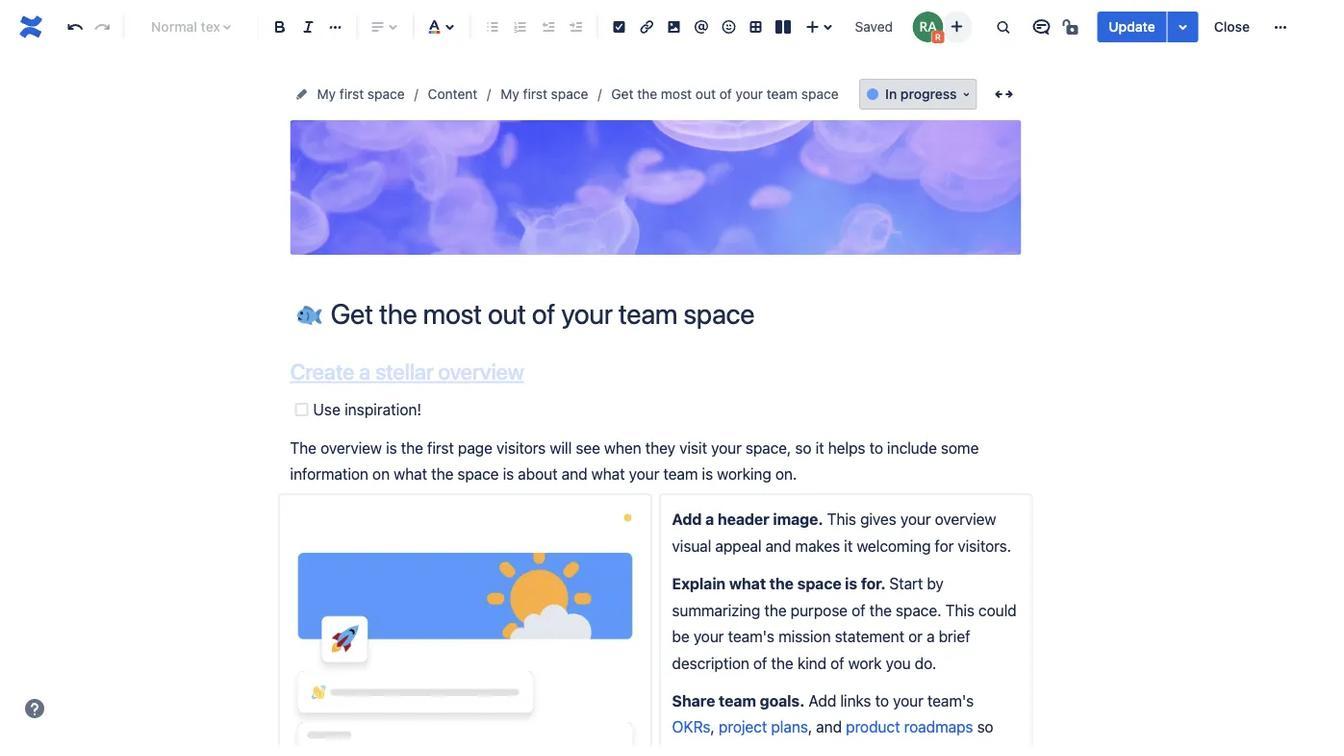 Task type: describe. For each thing, give the bounding box(es) containing it.
project plans link
[[719, 718, 808, 737]]

it inside the overview is the first page visitors will see when they visit your space, so it helps to include some information on what the space is about and what your team is working on.
[[816, 439, 824, 457]]

for
[[935, 537, 954, 555]]

they
[[645, 439, 676, 457]]

first for first my first space link from left
[[339, 86, 364, 102]]

team inside the overview is the first page visitors will see when they visit your space, so it helps to include some information on what the space is about and what your team is working on.
[[663, 465, 698, 483]]

visit
[[679, 439, 707, 457]]

get the most out of your team space link
[[611, 83, 839, 106]]

get
[[807, 745, 830, 748]]

is up on
[[386, 439, 397, 457]]

be
[[672, 628, 690, 646]]

the overview is the first page visitors will see when they visit your space, so it helps to include some information on what the space is about and what your team is working on.
[[290, 439, 983, 483]]

this gives your overview visual appeal and makes it welcoming for visitors.
[[672, 511, 1011, 555]]

will
[[550, 439, 572, 457]]

link image
[[635, 15, 658, 38]]

outdent ⇧tab image
[[536, 15, 559, 38]]

working
[[717, 465, 771, 483]]

so inside so visitors can quickly get a sense of your team'
[[977, 718, 994, 737]]

most
[[661, 86, 692, 102]]

get
[[611, 86, 634, 102]]

2 horizontal spatial what
[[729, 575, 766, 593]]

this inside start by summarizing the purpose of the space. this could be your team's mission statement or a brief description of the kind of work you do.
[[945, 601, 975, 620]]

space.
[[896, 601, 942, 620]]

sense
[[846, 745, 887, 748]]

0 horizontal spatial add
[[672, 511, 702, 529]]

can
[[725, 745, 750, 748]]

2 , from the left
[[808, 718, 812, 737]]

no restrictions image
[[1061, 15, 1084, 38]]

it inside the this gives your overview visual appeal and makes it welcoming for visitors.
[[844, 537, 853, 555]]

0 horizontal spatial what
[[394, 465, 427, 483]]

a inside so visitors can quickly get a sense of your team'
[[834, 745, 842, 748]]

of right out
[[720, 86, 732, 102]]

project
[[719, 718, 767, 737]]

image.
[[773, 511, 823, 529]]

about
[[518, 465, 558, 483]]

add inside share team goals. add links to your team's okrs , project plans , and product roadmaps
[[809, 692, 836, 710]]

so inside the overview is the first page visitors will see when they visit your space, so it helps to include some information on what the space is about and what your team is working on.
[[795, 439, 812, 457]]

your inside the this gives your overview visual appeal and makes it welcoming for visitors.
[[900, 511, 931, 529]]

my first space for first my first space link from the right
[[501, 86, 588, 102]]

the right get
[[637, 86, 657, 102]]

:fish: image
[[297, 300, 322, 325]]

share
[[672, 692, 715, 710]]

explain
[[672, 575, 726, 593]]

add a header image.
[[672, 511, 823, 529]]

space,
[[746, 439, 791, 457]]

brief
[[939, 628, 970, 646]]

create
[[290, 359, 354, 385]]

Give this page a title text field
[[331, 298, 1021, 330]]

action item image
[[608, 15, 631, 38]]

gives
[[860, 511, 897, 529]]

could
[[979, 601, 1017, 620]]

makes
[[795, 537, 840, 555]]

description
[[672, 654, 749, 672]]

help image
[[23, 698, 46, 721]]

1 , from the left
[[711, 718, 715, 737]]

ruby anderson image
[[913, 12, 943, 42]]

find and replace image
[[991, 15, 1015, 38]]

the down inspiration!
[[401, 439, 423, 457]]

you
[[886, 654, 911, 672]]

first inside the overview is the first page visitors will see when they visit your space, so it helps to include some information on what the space is about and what your team is working on.
[[427, 439, 454, 457]]

use inspiration!
[[313, 401, 422, 419]]

helps
[[828, 439, 865, 457]]

to inside the overview is the first page visitors will see when they visit your space, so it helps to include some information on what the space is about and what your team is working on.
[[869, 439, 883, 457]]

comment icon image
[[1030, 15, 1053, 38]]

emoji image
[[717, 15, 740, 38]]

saved
[[855, 19, 893, 35]]

visitors.
[[958, 537, 1011, 555]]

more image
[[1269, 15, 1292, 38]]

welcoming
[[857, 537, 931, 555]]

my first space for first my first space link from left
[[317, 86, 405, 102]]

update for update header image
[[592, 195, 635, 211]]

when
[[604, 439, 641, 457]]

header inside main content area, start typing to enter text. text box
[[718, 511, 770, 529]]

summarizing
[[672, 601, 760, 620]]

do.
[[915, 654, 937, 672]]

page
[[458, 439, 493, 457]]

close button
[[1203, 12, 1261, 42]]

of inside so visitors can quickly get a sense of your team'
[[890, 745, 904, 748]]

is down visit
[[702, 465, 713, 483]]

statement
[[835, 628, 905, 646]]

indent tab image
[[564, 15, 587, 38]]

the left kind
[[771, 654, 794, 672]]

by
[[927, 575, 944, 593]]

out
[[696, 86, 716, 102]]

content link
[[428, 83, 478, 106]]

your right out
[[736, 86, 763, 102]]

explain what the space is for.
[[672, 575, 889, 593]]

stellar
[[375, 359, 433, 385]]

information
[[290, 465, 368, 483]]

the down the explain what the space is for.
[[764, 601, 787, 620]]

use
[[313, 401, 341, 419]]

my for first my first space link from left
[[317, 86, 336, 102]]

undo ⌘z image
[[64, 15, 87, 38]]

get the most out of your team space
[[611, 86, 839, 102]]

on.
[[775, 465, 797, 483]]

is left for.
[[845, 575, 857, 593]]

0 vertical spatial team
[[767, 86, 798, 102]]

on
[[372, 465, 390, 483]]

your inside share team goals. add links to your team's okrs , project plans , and product roadmaps
[[893, 692, 924, 710]]

links
[[840, 692, 871, 710]]

kind
[[798, 654, 827, 672]]

plans
[[771, 718, 808, 737]]

include
[[887, 439, 937, 457]]

update button
[[1097, 12, 1167, 42]]



Task type: locate. For each thing, give the bounding box(es) containing it.
bullet list ⌘⇧8 image
[[481, 15, 504, 38]]

a right get
[[834, 745, 842, 748]]

the right on
[[431, 465, 454, 483]]

1 vertical spatial to
[[875, 692, 889, 710]]

is left about
[[503, 465, 514, 483]]

numbered list ⌘⇧7 image
[[509, 15, 532, 38]]

add up visual
[[672, 511, 702, 529]]

team's down summarizing
[[728, 628, 775, 646]]

what
[[394, 465, 427, 483], [591, 465, 625, 483], [729, 575, 766, 593]]

your up welcoming
[[900, 511, 931, 529]]

your down they
[[629, 465, 659, 483]]

1 vertical spatial overview
[[321, 439, 382, 457]]

and inside the overview is the first page visitors will see when they visit your space, so it helps to include some information on what the space is about and what your team is working on.
[[562, 465, 587, 483]]

product roadmaps link
[[846, 718, 973, 737]]

okrs link
[[672, 718, 711, 737]]

update for update
[[1109, 19, 1155, 35]]

your up 'working' on the right bottom of the page
[[711, 439, 742, 457]]

, up get
[[808, 718, 812, 737]]

of down product roadmaps link
[[890, 745, 904, 748]]

visual
[[672, 537, 711, 555]]

2 my first space link from the left
[[501, 83, 588, 106]]

what down the appeal
[[729, 575, 766, 593]]

first
[[339, 86, 364, 102], [523, 86, 547, 102], [427, 439, 454, 457]]

0 horizontal spatial update
[[592, 195, 635, 211]]

1 vertical spatial team's
[[927, 692, 974, 710]]

and
[[562, 465, 587, 483], [766, 537, 791, 555], [816, 718, 842, 737]]

a right "or"
[[927, 628, 935, 646]]

1 my first space from the left
[[317, 86, 405, 102]]

start
[[889, 575, 923, 593]]

2 vertical spatial overview
[[935, 511, 996, 529]]

1 horizontal spatial my first space
[[501, 86, 588, 102]]

1 my first space link from the left
[[317, 83, 405, 106]]

move this page image
[[294, 87, 309, 102]]

team down visit
[[663, 465, 698, 483]]

roadmaps
[[904, 718, 973, 737]]

bold ⌘b image
[[269, 15, 292, 38]]

to right helps
[[869, 439, 883, 457]]

my first space link
[[317, 83, 405, 106], [501, 83, 588, 106]]

overview for create a stellar overview
[[438, 359, 524, 385]]

my first space
[[317, 86, 405, 102], [501, 86, 588, 102]]

my right "content"
[[501, 86, 519, 102]]

is
[[386, 439, 397, 457], [503, 465, 514, 483], [702, 465, 713, 483], [845, 575, 857, 593]]

0 horizontal spatial so
[[795, 439, 812, 457]]

0 vertical spatial this
[[827, 511, 856, 529]]

this up brief
[[945, 601, 975, 620]]

0 vertical spatial visitors
[[496, 439, 546, 457]]

2 horizontal spatial overview
[[935, 511, 996, 529]]

team's inside share team goals. add links to your team's okrs , project plans , and product roadmaps
[[927, 692, 974, 710]]

this
[[827, 511, 856, 529], [945, 601, 975, 620]]

1 horizontal spatial team
[[719, 692, 756, 710]]

confluence image
[[15, 12, 46, 42]]

visitors up about
[[496, 439, 546, 457]]

add image, video, or file image
[[662, 15, 685, 38]]

overview up visitors.
[[935, 511, 996, 529]]

header up the appeal
[[718, 511, 770, 529]]

of up goals.
[[753, 654, 767, 672]]

1 vertical spatial visitors
[[672, 745, 721, 748]]

team up project
[[719, 692, 756, 710]]

add left links
[[809, 692, 836, 710]]

visitors
[[496, 439, 546, 457], [672, 745, 721, 748]]

to inside share team goals. add links to your team's okrs , project plans , and product roadmaps
[[875, 692, 889, 710]]

the down for.
[[870, 601, 892, 620]]

layouts image
[[772, 15, 795, 38]]

so right the roadmaps
[[977, 718, 994, 737]]

team
[[767, 86, 798, 102], [663, 465, 698, 483], [719, 692, 756, 710]]

team's inside start by summarizing the purpose of the space. this could be your team's mission statement or a brief description of the kind of work you do.
[[728, 628, 775, 646]]

first left page
[[427, 439, 454, 457]]

0 vertical spatial team's
[[728, 628, 775, 646]]

1 horizontal spatial this
[[945, 601, 975, 620]]

so up on.
[[795, 439, 812, 457]]

it right makes
[[844, 537, 853, 555]]

my for first my first space link from the right
[[501, 86, 519, 102]]

team inside share team goals. add links to your team's okrs , project plans , and product roadmaps
[[719, 692, 756, 710]]

1 horizontal spatial first
[[427, 439, 454, 457]]

my right move this page image
[[317, 86, 336, 102]]

, left project
[[711, 718, 715, 737]]

1 vertical spatial header
[[718, 511, 770, 529]]

1 vertical spatial this
[[945, 601, 975, 620]]

1 horizontal spatial my first space link
[[501, 83, 588, 106]]

what down when
[[591, 465, 625, 483]]

update header image button
[[586, 164, 726, 212]]

0 vertical spatial and
[[562, 465, 587, 483]]

1 vertical spatial team
[[663, 465, 698, 483]]

the
[[637, 86, 657, 102], [401, 439, 423, 457], [431, 465, 454, 483], [770, 575, 794, 593], [764, 601, 787, 620], [870, 601, 892, 620], [771, 654, 794, 672]]

1 vertical spatial update
[[592, 195, 635, 211]]

invite to edit image
[[945, 15, 968, 38]]

make page full-width image
[[993, 83, 1016, 106]]

overview up information
[[321, 439, 382, 457]]

1 horizontal spatial it
[[844, 537, 853, 555]]

0 vertical spatial it
[[816, 439, 824, 457]]

the
[[290, 439, 317, 457]]

your inside start by summarizing the purpose of the space. this could be your team's mission statement or a brief description of the kind of work you do.
[[694, 628, 724, 646]]

header inside the update header image popup button
[[639, 195, 680, 211]]

1 horizontal spatial ,
[[808, 718, 812, 737]]

first for first my first space link from the right
[[523, 86, 547, 102]]

your inside so visitors can quickly get a sense of your team'
[[908, 745, 939, 748]]

2 my first space from the left
[[501, 86, 588, 102]]

and down "image."
[[766, 537, 791, 555]]

0 vertical spatial add
[[672, 511, 702, 529]]

my first space right move this page image
[[317, 86, 405, 102]]

0 horizontal spatial visitors
[[496, 439, 546, 457]]

italic ⌘i image
[[297, 15, 320, 38]]

more formatting image
[[324, 15, 347, 38]]

a up visual
[[705, 511, 714, 529]]

of up statement on the bottom right of the page
[[852, 601, 866, 620]]

or
[[909, 628, 923, 646]]

1 horizontal spatial my
[[501, 86, 519, 102]]

create a stellar overview
[[290, 359, 524, 385]]

2 horizontal spatial first
[[523, 86, 547, 102]]

1 horizontal spatial add
[[809, 692, 836, 710]]

goals.
[[760, 692, 805, 710]]

2 my from the left
[[501, 86, 519, 102]]

and inside share team goals. add links to your team's okrs , project plans , and product roadmaps
[[816, 718, 842, 737]]

overview inside the overview is the first page visitors will see when they visit your space, so it helps to include some information on what the space is about and what your team is working on.
[[321, 439, 382, 457]]

1 horizontal spatial and
[[766, 537, 791, 555]]

what right on
[[394, 465, 427, 483]]

Main content area, start typing to enter text. text field
[[279, 359, 1033, 748]]

0 horizontal spatial my first space link
[[317, 83, 405, 106]]

1 horizontal spatial what
[[591, 465, 625, 483]]

so visitors can quickly get a sense of your team'
[[672, 718, 998, 748]]

and down see
[[562, 465, 587, 483]]

2 horizontal spatial team
[[767, 86, 798, 102]]

team's
[[728, 628, 775, 646], [927, 692, 974, 710]]

overview
[[438, 359, 524, 385], [321, 439, 382, 457], [935, 511, 996, 529]]

update inside popup button
[[592, 195, 635, 211]]

quickly
[[754, 745, 803, 748]]

first right move this page image
[[339, 86, 364, 102]]

to right links
[[875, 692, 889, 710]]

1 horizontal spatial header
[[718, 511, 770, 529]]

work
[[848, 654, 882, 672]]

team's up the roadmaps
[[927, 692, 974, 710]]

0 horizontal spatial and
[[562, 465, 587, 483]]

0 horizontal spatial this
[[827, 511, 856, 529]]

0 vertical spatial so
[[795, 439, 812, 457]]

the up purpose
[[770, 575, 794, 593]]

my
[[317, 86, 336, 102], [501, 86, 519, 102]]

2 horizontal spatial and
[[816, 718, 842, 737]]

of right kind
[[831, 654, 844, 672]]

see
[[576, 439, 600, 457]]

table image
[[744, 15, 768, 38]]

content
[[428, 86, 478, 102]]

0 vertical spatial overview
[[438, 359, 524, 385]]

0 horizontal spatial team's
[[728, 628, 775, 646]]

0 vertical spatial update
[[1109, 19, 1155, 35]]

appeal
[[715, 537, 762, 555]]

redo ⌘⇧z image
[[91, 15, 114, 38]]

confluence image
[[15, 12, 46, 42]]

this up makes
[[827, 511, 856, 529]]

1 horizontal spatial visitors
[[672, 745, 721, 748]]

close
[[1214, 19, 1250, 35]]

overview up page
[[438, 359, 524, 385]]

for.
[[861, 575, 886, 593]]

add
[[672, 511, 702, 529], [809, 692, 836, 710]]

0 horizontal spatial team
[[663, 465, 698, 483]]

0 vertical spatial header
[[639, 195, 680, 211]]

0 horizontal spatial my first space
[[317, 86, 405, 102]]

it
[[816, 439, 824, 457], [844, 537, 853, 555]]

a inside start by summarizing the purpose of the space. this could be your team's mission statement or a brief description of the kind of work you do.
[[927, 628, 935, 646]]

purpose
[[791, 601, 848, 620]]

my first space down outdent ⇧tab image
[[501, 86, 588, 102]]

some
[[941, 439, 979, 457]]

0 horizontal spatial first
[[339, 86, 364, 102]]

first down outdent ⇧tab image
[[523, 86, 547, 102]]

0 horizontal spatial it
[[816, 439, 824, 457]]

product
[[846, 718, 900, 737]]

2 vertical spatial and
[[816, 718, 842, 737]]

adjust update settings image
[[1172, 15, 1195, 38]]

overview for this gives your overview visual appeal and makes it welcoming for visitors.
[[935, 511, 996, 529]]

update left image
[[592, 195, 635, 211]]

1 horizontal spatial overview
[[438, 359, 524, 385]]

this inside the this gives your overview visual appeal and makes it welcoming for visitors.
[[827, 511, 856, 529]]

1 vertical spatial add
[[809, 692, 836, 710]]

1 vertical spatial it
[[844, 537, 853, 555]]

0 horizontal spatial ,
[[711, 718, 715, 737]]

1 my from the left
[[317, 86, 336, 102]]

1 horizontal spatial so
[[977, 718, 994, 737]]

a
[[359, 359, 371, 385], [705, 511, 714, 529], [927, 628, 935, 646], [834, 745, 842, 748]]

visitors inside so visitors can quickly get a sense of your team'
[[672, 745, 721, 748]]

a up use inspiration!
[[359, 359, 371, 385]]

mention image
[[690, 15, 713, 38]]

inspiration!
[[345, 401, 422, 419]]

overview inside the this gives your overview visual appeal and makes it welcoming for visitors.
[[935, 511, 996, 529]]

header
[[639, 195, 680, 211], [718, 511, 770, 529]]

1 horizontal spatial team's
[[927, 692, 974, 710]]

0 horizontal spatial header
[[639, 195, 680, 211]]

0 vertical spatial to
[[869, 439, 883, 457]]

team down layouts image
[[767, 86, 798, 102]]

my first space link right move this page image
[[317, 83, 405, 106]]

your
[[736, 86, 763, 102], [711, 439, 742, 457], [629, 465, 659, 483], [900, 511, 931, 529], [694, 628, 724, 646], [893, 692, 924, 710], [908, 745, 939, 748]]

1 vertical spatial and
[[766, 537, 791, 555]]

image
[[684, 195, 720, 211]]

and up get
[[816, 718, 842, 737]]

header left image
[[639, 195, 680, 211]]

and inside the this gives your overview visual appeal and makes it welcoming for visitors.
[[766, 537, 791, 555]]

it left helps
[[816, 439, 824, 457]]

your down product roadmaps link
[[908, 745, 939, 748]]

2 vertical spatial team
[[719, 692, 756, 710]]

visitors inside the overview is the first page visitors will see when they visit your space, so it helps to include some information on what the space is about and what your team is working on.
[[496, 439, 546, 457]]

of
[[720, 86, 732, 102], [852, 601, 866, 620], [753, 654, 767, 672], [831, 654, 844, 672], [890, 745, 904, 748]]

space
[[368, 86, 405, 102], [551, 86, 588, 102], [801, 86, 839, 102], [457, 465, 499, 483], [797, 575, 842, 593]]

0 horizontal spatial my
[[317, 86, 336, 102]]

share team goals. add links to your team's okrs , project plans , and product roadmaps
[[672, 692, 978, 737]]

mission
[[778, 628, 831, 646]]

update
[[1109, 19, 1155, 35], [592, 195, 635, 211]]

space inside the overview is the first page visitors will see when they visit your space, so it helps to include some information on what the space is about and what your team is working on.
[[457, 465, 499, 483]]

your up description
[[694, 628, 724, 646]]

visitors down "okrs" link on the bottom of page
[[672, 745, 721, 748]]

so
[[795, 439, 812, 457], [977, 718, 994, 737]]

your up product roadmaps link
[[893, 692, 924, 710]]

update header image
[[592, 195, 720, 211]]

1 horizontal spatial update
[[1109, 19, 1155, 35]]

:fish: image
[[297, 300, 322, 325]]

my first space link down outdent ⇧tab image
[[501, 83, 588, 106]]

0 horizontal spatial overview
[[321, 439, 382, 457]]

,
[[711, 718, 715, 737], [808, 718, 812, 737]]

1 vertical spatial so
[[977, 718, 994, 737]]

okrs
[[672, 718, 711, 737]]

start by summarizing the purpose of the space. this could be your team's mission statement or a brief description of the kind of work you do.
[[672, 575, 1021, 672]]

update left 'adjust update settings' icon
[[1109, 19, 1155, 35]]

update inside button
[[1109, 19, 1155, 35]]



Task type: vqa. For each thing, say whether or not it's contained in the screenshot.
Normal text popup button
no



